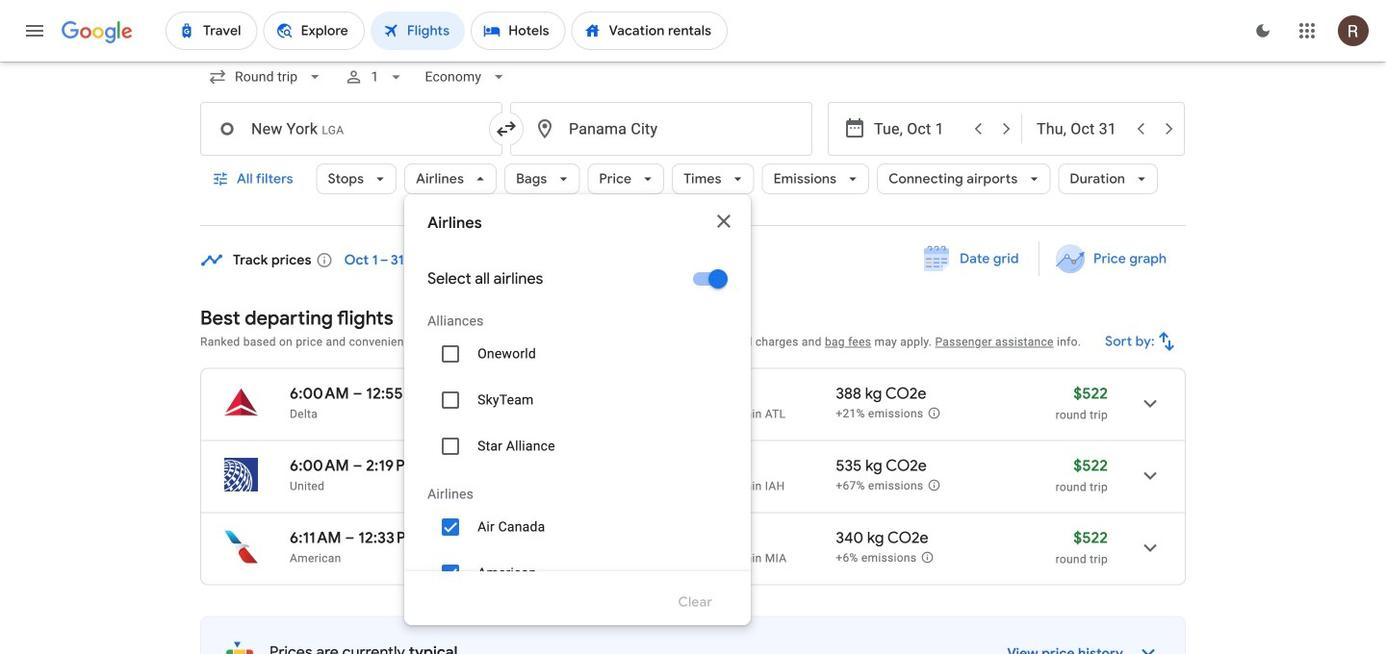 Task type: vqa. For each thing, say whether or not it's contained in the screenshot.
second Departure time: 6:00 AM. text box from the bottom
yes



Task type: locate. For each thing, give the bounding box(es) containing it.
carbon emissions estimate: 388 kilograms. +21% emissions. learn more about this emissions estimate image
[[927, 407, 941, 420]]

leaves laguardia airport at 6:11 am on tuesday, october 1 and arrives at tocumen international airport panama at 12:33 pm on tuesday, october 1. element
[[290, 529, 419, 548]]

carbon emissions estimate: 535 kilograms. +67% emissions. learn more about this emissions estimate image
[[927, 479, 941, 492]]

Where from? New York LGA text field
[[200, 102, 503, 156]]

Departure time: 6:11 AM. text field
[[290, 529, 341, 548]]

main menu image
[[23, 19, 46, 42]]

522 US dollars text field
[[1074, 456, 1108, 476], [1074, 529, 1108, 548]]

Departure text field
[[874, 103, 963, 155]]

find the best price region
[[200, 235, 1186, 292]]

leaves laguardia airport at 6:00 am on tuesday, october 1 and arrives at tocumen international airport panama at 2:19 pm on tuesday, october 1. element
[[290, 456, 419, 476]]

None search field
[[200, 54, 1186, 655]]

0 vertical spatial 522 us dollars text field
[[1074, 456, 1108, 476]]

Where to? text field
[[510, 102, 812, 156]]

1 vertical spatial 522 us dollars text field
[[1074, 529, 1108, 548]]

1 522 us dollars text field from the top
[[1074, 456, 1108, 476]]

main content
[[200, 235, 1186, 655]]

None field
[[200, 54, 332, 100], [417, 54, 516, 100], [200, 54, 332, 100], [417, 54, 516, 100]]



Task type: describe. For each thing, give the bounding box(es) containing it.
learn more about tracked prices image
[[316, 252, 333, 269]]

Arrival time: 12:33 PM. text field
[[358, 529, 419, 548]]

leaves laguardia airport at 6:00 am on tuesday, october 1 and arrives at tocumen international airport panama at 12:55 pm on tuesday, october 1. element
[[290, 384, 428, 404]]

Arrival time: 2:19 PM. text field
[[366, 456, 419, 476]]

Arrival time: 12:55 PM. text field
[[366, 384, 428, 404]]

close dialog image
[[712, 210, 736, 233]]

522 US dollars text field
[[1074, 384, 1108, 404]]

2 522 us dollars text field from the top
[[1074, 529, 1108, 548]]

Departure time: 6:00 AM. text field
[[290, 384, 349, 404]]

Departure time: 6:00 AM. text field
[[290, 456, 349, 476]]

carbon emissions estimate: 340 kilograms. +6% emissions. learn more about this emissions estimate image
[[921, 551, 934, 565]]

swap origin and destination. image
[[495, 117, 518, 141]]

Return text field
[[1037, 103, 1125, 155]]

view price history image
[[1125, 630, 1172, 655]]



